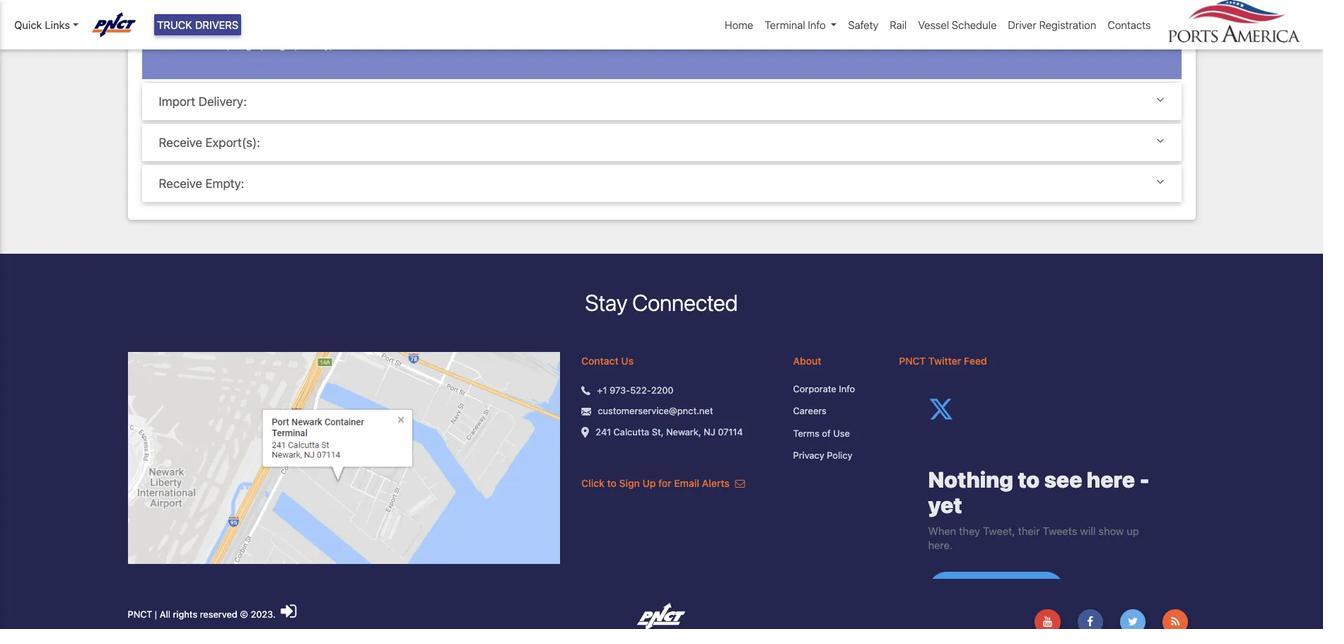 Task type: locate. For each thing, give the bounding box(es) containing it.
1 horizontal spatial pnct
[[899, 355, 926, 367]]

receive empty: link
[[159, 176, 1165, 191]]

import
[[159, 94, 195, 109]]

pnct left the twitter
[[899, 355, 926, 367]]

calcutta
[[614, 426, 650, 438]]

twitter
[[929, 355, 962, 367]]

valid
[[156, 21, 178, 33]]

truck drivers
[[157, 18, 239, 31]]

(length/height)
[[226, 39, 298, 51]]

pnct left |
[[128, 609, 152, 620]]

careers
[[793, 406, 827, 417]]

1 vertical spatial info
[[839, 383, 855, 395]]

registration
[[1040, 18, 1097, 31]]

stay
[[585, 290, 628, 316]]

tab list
[[142, 0, 1182, 206]]

angle down image inside receive empty: link
[[1157, 176, 1165, 189]]

contacts
[[1108, 18, 1151, 31]]

info
[[808, 18, 826, 31], [839, 383, 855, 395]]

info up careers link at bottom right
[[839, 383, 855, 395]]

click
[[582, 477, 605, 489]]

info for terminal info
[[808, 18, 826, 31]]

privacy policy
[[793, 450, 853, 461]]

st,
[[652, 426, 664, 438]]

envelope o image
[[735, 479, 745, 489]]

driver registration link
[[1003, 11, 1102, 39]]

receive left empty:
[[159, 176, 202, 191]]

angle down image inside receive export(s): link
[[1157, 135, 1165, 148]]

vessel schedule
[[918, 18, 997, 31]]

rail link
[[884, 11, 913, 39]]

973-
[[610, 385, 630, 396]]

careers link
[[793, 405, 878, 419]]

contact us
[[582, 355, 634, 367]]

container
[[156, 39, 201, 51]]

number
[[221, 21, 258, 33]]

alerts
[[702, 477, 730, 489]]

1 vertical spatial pnct
[[128, 609, 152, 620]]

all
[[160, 609, 170, 620]]

home
[[725, 18, 754, 31]]

2023.
[[251, 609, 276, 620]]

corporate info
[[793, 383, 855, 395]]

privacy policy link
[[793, 449, 878, 463]]

feed
[[964, 355, 987, 367]]

contact
[[582, 355, 619, 367]]

quick links
[[14, 18, 70, 31]]

vessel
[[918, 18, 949, 31]]

receive down import
[[159, 135, 202, 150]]

home link
[[719, 11, 759, 39]]

receive
[[159, 135, 202, 150], [159, 176, 202, 191]]

2200
[[651, 385, 674, 396]]

rail
[[890, 18, 907, 31]]

terminal info link
[[759, 11, 843, 39]]

pnct | all rights reserved © 2023.
[[128, 609, 278, 620]]

type
[[321, 39, 341, 51]]

0 vertical spatial pnct
[[899, 355, 926, 367]]

1 vertical spatial receive
[[159, 176, 202, 191]]

1 vertical spatial angle down image
[[1157, 176, 1165, 189]]

angle down image for export(s):
[[1157, 135, 1165, 148]]

+1 973-522-2200
[[597, 385, 674, 396]]

terminal info
[[765, 18, 826, 31]]

angle down image
[[1157, 135, 1165, 148], [1157, 176, 1165, 189]]

1 angle down image from the top
[[1157, 135, 1165, 148]]

corporate info link
[[793, 383, 878, 396]]

0 vertical spatial info
[[808, 18, 826, 31]]

pnct
[[899, 355, 926, 367], [128, 609, 152, 620]]

1 horizontal spatial info
[[839, 383, 855, 395]]

0 vertical spatial angle down image
[[1157, 135, 1165, 148]]

2 receive from the top
[[159, 176, 202, 191]]

rights
[[173, 609, 197, 620]]

0 horizontal spatial pnct
[[128, 609, 152, 620]]

truck
[[157, 18, 192, 31]]

sign in image
[[281, 603, 297, 621]]

vessel schedule link
[[913, 11, 1003, 39]]

0 vertical spatial receive
[[159, 135, 202, 150]]

|
[[155, 609, 157, 620]]

receive export(s):
[[159, 135, 260, 150]]

empty:
[[206, 176, 244, 191]]

2 angle down image from the top
[[1157, 176, 1165, 189]]

©
[[240, 609, 248, 620]]

nj
[[704, 426, 716, 438]]

0 horizontal spatial info
[[808, 18, 826, 31]]

terms of use link
[[793, 427, 878, 441]]

click to sign up for email alerts
[[582, 477, 733, 489]]

driver registration
[[1008, 18, 1097, 31]]

up
[[643, 477, 656, 489]]

terminal
[[765, 18, 806, 31]]

241
[[596, 426, 611, 438]]

1 receive from the top
[[159, 135, 202, 150]]

info right terminal
[[808, 18, 826, 31]]

schedule
[[952, 18, 997, 31]]

drivers
[[195, 18, 239, 31]]

of
[[822, 428, 831, 439]]

241 calcutta st, newark, nj 07114
[[596, 426, 743, 438]]

receive for receive export(s):
[[159, 135, 202, 150]]



Task type: vqa. For each thing, say whether or not it's contained in the screenshot.
VP
no



Task type: describe. For each thing, give the bounding box(es) containing it.
valid booking number container size (length/height) and type
[[156, 21, 341, 51]]

to
[[607, 477, 617, 489]]

and
[[301, 39, 318, 51]]

+1 973-522-2200 link
[[597, 384, 674, 398]]

customerservice@pnct.net link
[[598, 405, 713, 419]]

connected
[[633, 290, 738, 316]]

export(s):
[[206, 135, 260, 150]]

empty delivery: tab panel
[[142, 5, 1182, 82]]

terms of use
[[793, 428, 850, 439]]

angle down image for empty:
[[1157, 176, 1165, 189]]

receive empty:
[[159, 176, 244, 191]]

pnct for pnct twitter feed
[[899, 355, 926, 367]]

us
[[621, 355, 634, 367]]

corporate
[[793, 383, 837, 395]]

for
[[659, 477, 672, 489]]

522-
[[630, 385, 651, 396]]

truck drivers link
[[154, 14, 241, 36]]

stay connected
[[585, 290, 738, 316]]

import delivery:
[[159, 94, 247, 109]]

safety
[[848, 18, 879, 31]]

contacts link
[[1102, 11, 1157, 39]]

about
[[793, 355, 822, 367]]

click to sign up for email alerts link
[[582, 477, 745, 489]]

size
[[204, 39, 223, 51]]

pnct for pnct | all rights reserved © 2023.
[[128, 609, 152, 620]]

angle down image
[[1157, 94, 1165, 107]]

delivery:
[[199, 94, 247, 109]]

241 calcutta st, newark, nj 07114 link
[[596, 426, 743, 439]]

receive for receive empty:
[[159, 176, 202, 191]]

links
[[45, 18, 70, 31]]

policy
[[827, 450, 853, 461]]

privacy
[[793, 450, 825, 461]]

quick links link
[[14, 17, 78, 33]]

tab list containing import delivery:
[[142, 0, 1182, 206]]

quick
[[14, 18, 42, 31]]

driver
[[1008, 18, 1037, 31]]

safety link
[[843, 11, 884, 39]]

+1
[[597, 385, 607, 396]]

use
[[833, 428, 850, 439]]

reserved
[[200, 609, 238, 620]]

email
[[674, 477, 700, 489]]

info for corporate info
[[839, 383, 855, 395]]

07114
[[718, 426, 743, 438]]

pnct twitter feed
[[899, 355, 987, 367]]

newark,
[[666, 426, 701, 438]]

booking
[[181, 21, 218, 33]]

terms
[[793, 428, 820, 439]]

import delivery: link
[[159, 94, 1165, 109]]

sign
[[619, 477, 640, 489]]

customerservice@pnct.net
[[598, 406, 713, 417]]

receive export(s): link
[[159, 135, 1165, 150]]



